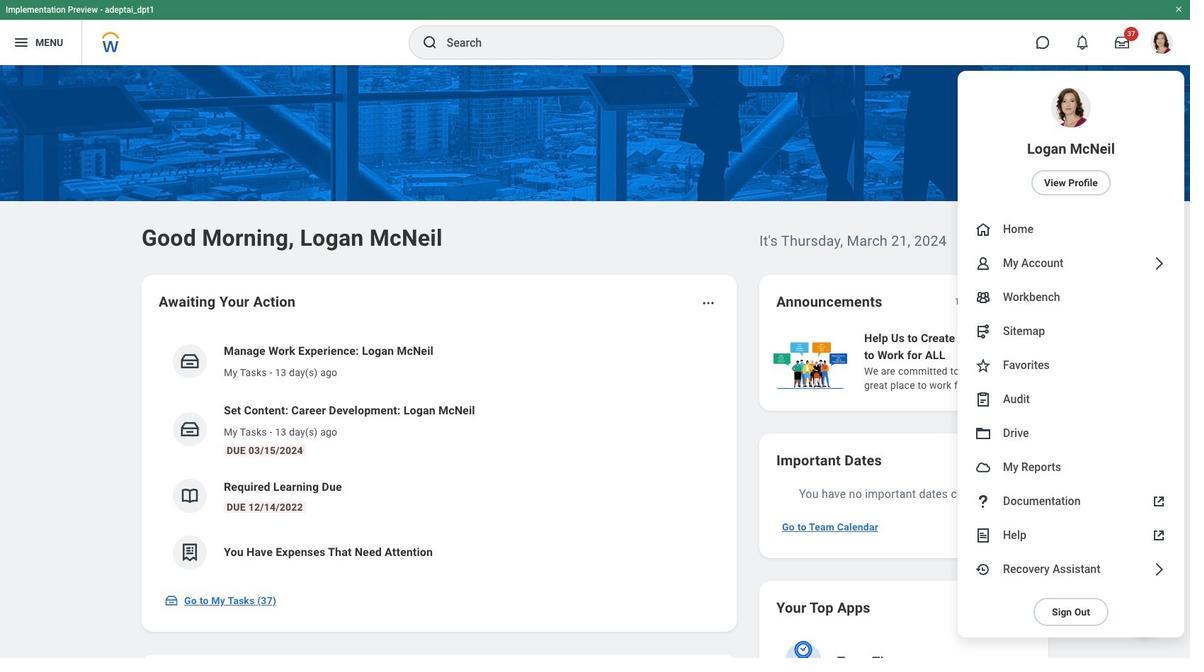 Task type: locate. For each thing, give the bounding box(es) containing it.
1 horizontal spatial list
[[771, 329, 1190, 394]]

3 menu item from the top
[[958, 247, 1184, 281]]

contact card matrix manager image
[[975, 289, 992, 306]]

0 vertical spatial ext link image
[[1150, 493, 1167, 510]]

main content
[[0, 65, 1190, 658]]

banner
[[0, 0, 1190, 638]]

inbox image
[[164, 594, 179, 608]]

1 inbox image from the top
[[179, 351, 200, 372]]

inbox large image
[[1115, 35, 1129, 50]]

10 menu item from the top
[[958, 485, 1184, 519]]

5 menu item from the top
[[958, 315, 1184, 349]]

6 menu item from the top
[[958, 349, 1184, 383]]

folder open image
[[975, 425, 992, 442]]

0 vertical spatial inbox image
[[179, 351, 200, 372]]

notifications large image
[[1075, 35, 1090, 50]]

inbox image
[[179, 351, 200, 372], [179, 419, 200, 440]]

list
[[771, 329, 1190, 394], [159, 332, 720, 581]]

1 vertical spatial ext link image
[[1150, 527, 1167, 544]]

chevron right small image
[[1013, 295, 1027, 309]]

x image
[[1159, 502, 1170, 513]]

1 ext link image from the top
[[1150, 493, 1167, 510]]

4 menu item from the top
[[958, 281, 1184, 315]]

dashboard expenses image
[[179, 542, 200, 563]]

2 ext link image from the top
[[1150, 527, 1167, 544]]

question image
[[975, 493, 992, 510]]

close environment banner image
[[1175, 5, 1183, 13]]

menu
[[958, 71, 1184, 638]]

2 menu item from the top
[[958, 213, 1184, 247]]

ext link image
[[1150, 493, 1167, 510], [1150, 527, 1167, 544]]

menu item
[[958, 71, 1184, 213], [958, 213, 1184, 247], [958, 247, 1184, 281], [958, 281, 1184, 315], [958, 315, 1184, 349], [958, 349, 1184, 383], [958, 383, 1184, 417], [958, 417, 1184, 451], [958, 451, 1184, 485], [958, 485, 1184, 519], [958, 519, 1184, 553]]

avatar image
[[975, 459, 992, 476]]

endpoints image
[[975, 323, 992, 340]]

status
[[955, 296, 978, 307]]

justify image
[[13, 34, 30, 51]]

1 vertical spatial inbox image
[[179, 419, 200, 440]]



Task type: vqa. For each thing, say whether or not it's contained in the screenshot.
33
no



Task type: describe. For each thing, give the bounding box(es) containing it.
star image
[[975, 357, 992, 374]]

chevron left small image
[[988, 295, 1002, 309]]

book open image
[[179, 485, 200, 507]]

chevron right image
[[1150, 255, 1167, 272]]

9 menu item from the top
[[958, 451, 1184, 485]]

ext link image for question icon on the bottom right
[[1150, 493, 1167, 510]]

home image
[[975, 221, 992, 238]]

Search Workday  search field
[[447, 27, 754, 58]]

ext link image for document image
[[1150, 527, 1167, 544]]

8 menu item from the top
[[958, 417, 1184, 451]]

user image
[[975, 255, 992, 272]]

related actions image
[[701, 296, 716, 310]]

1 menu item from the top
[[958, 71, 1184, 213]]

11 menu item from the top
[[958, 519, 1184, 553]]

7 menu item from the top
[[958, 383, 1184, 417]]

search image
[[421, 34, 438, 51]]

paste image
[[975, 391, 992, 408]]

document image
[[975, 527, 992, 544]]

logan mcneil image
[[1150, 31, 1173, 54]]

2 inbox image from the top
[[179, 419, 200, 440]]

0 horizontal spatial list
[[159, 332, 720, 581]]



